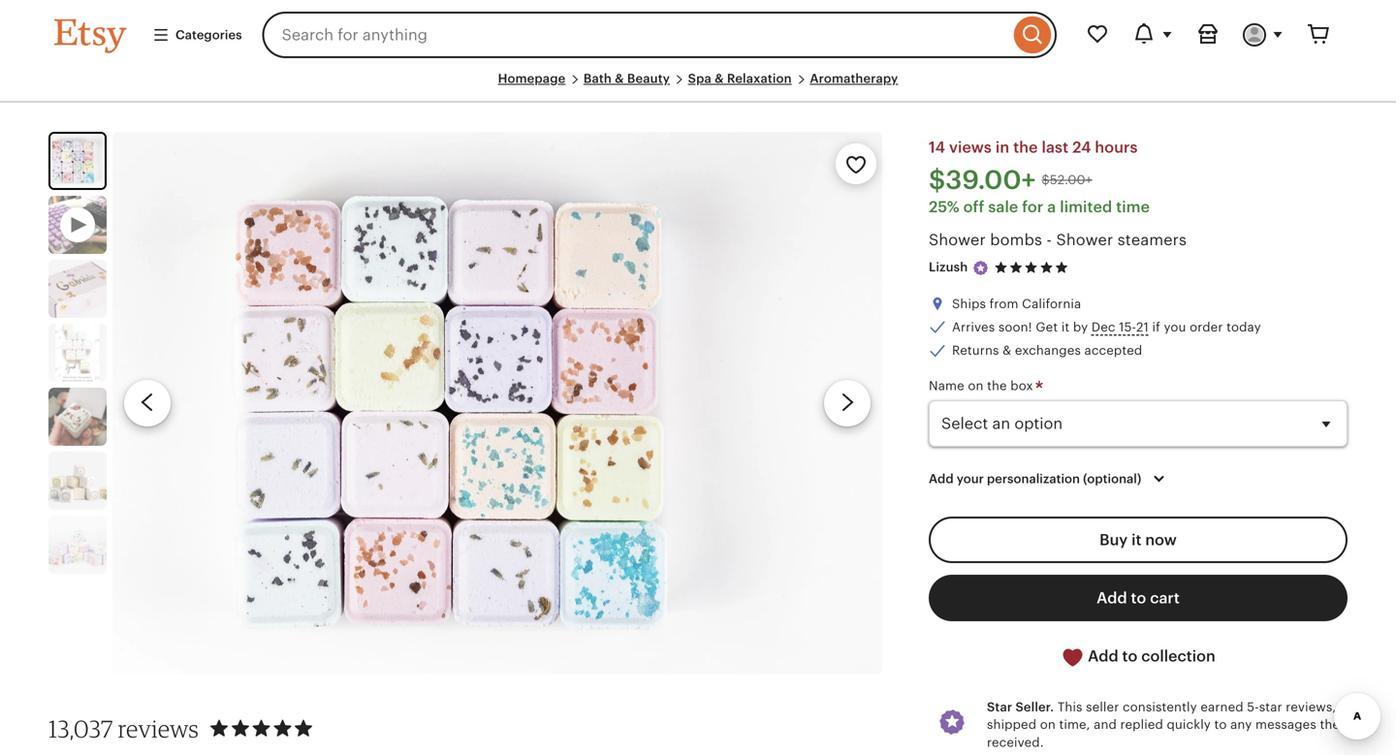 Task type: vqa. For each thing, say whether or not it's contained in the screenshot.
Spa &
yes



Task type: locate. For each thing, give the bounding box(es) containing it.
spa & relaxation link
[[688, 71, 792, 86]]

& right spa
[[715, 71, 724, 86]]

from
[[990, 297, 1019, 311]]

it right the buy
[[1132, 531, 1142, 549]]

to inside "this seller consistently earned 5-star reviews, shipped on time, and replied quickly to any messages they received."
[[1214, 718, 1227, 732]]

add
[[929, 472, 954, 486], [1097, 590, 1127, 607], [1088, 648, 1119, 665]]

1 vertical spatial on
[[1040, 718, 1056, 732]]

2 shower from the left
[[1056, 231, 1113, 248]]

it
[[1061, 320, 1070, 335], [1132, 531, 1142, 549]]

& for returns
[[1003, 343, 1012, 358]]

1 shower from the left
[[929, 231, 986, 248]]

shower bombs - shower steamers image
[[112, 132, 882, 675], [50, 134, 105, 188], [48, 324, 107, 382], [48, 388, 107, 446], [48, 452, 107, 510], [48, 516, 107, 574]]

star
[[1259, 700, 1282, 714]]

now
[[1145, 531, 1177, 549]]

shower
[[929, 231, 986, 248], [1056, 231, 1113, 248]]

earned
[[1201, 700, 1244, 714]]

0 vertical spatial the
[[1013, 139, 1038, 156]]

arrives
[[952, 320, 995, 335]]

0 vertical spatial add
[[929, 472, 954, 486]]

add inside dropdown button
[[929, 472, 954, 486]]

&
[[615, 71, 624, 86], [715, 71, 724, 86], [1003, 343, 1012, 358]]

to left cart
[[1131, 590, 1146, 607]]

0 vertical spatial to
[[1131, 590, 1146, 607]]

time,
[[1059, 718, 1090, 732]]

1 horizontal spatial it
[[1132, 531, 1142, 549]]

-
[[1047, 231, 1052, 248]]

on
[[968, 379, 984, 393], [1040, 718, 1056, 732]]

reviews,
[[1286, 700, 1336, 714]]

0 horizontal spatial shower
[[929, 231, 986, 248]]

reviews
[[118, 714, 199, 743]]

to left collection on the right
[[1122, 648, 1138, 665]]

add for add your personalization (optional)
[[929, 472, 954, 486]]

soon! get
[[998, 320, 1058, 335]]

Search for anything text field
[[262, 12, 1009, 58]]

steamers
[[1118, 231, 1187, 248]]

to down earned
[[1214, 718, 1227, 732]]

california
[[1022, 297, 1081, 311]]

in
[[996, 139, 1010, 156]]

(optional)
[[1083, 472, 1141, 486]]

it left by
[[1061, 320, 1070, 335]]

add left cart
[[1097, 590, 1127, 607]]

add your personalization (optional) button
[[914, 459, 1185, 499]]

15-
[[1119, 320, 1136, 335]]

1 vertical spatial add
[[1097, 590, 1127, 607]]

star_seller image
[[972, 259, 989, 277]]

2 horizontal spatial &
[[1003, 343, 1012, 358]]

the left box at the bottom of page
[[987, 379, 1007, 393]]

1 vertical spatial to
[[1122, 648, 1138, 665]]

0 horizontal spatial &
[[615, 71, 624, 86]]

today
[[1227, 320, 1261, 335]]

a
[[1047, 198, 1056, 216]]

relaxation
[[727, 71, 792, 86]]

1 horizontal spatial on
[[1040, 718, 1056, 732]]

0 vertical spatial on
[[968, 379, 984, 393]]

to
[[1131, 590, 1146, 607], [1122, 648, 1138, 665], [1214, 718, 1227, 732]]

1 horizontal spatial shower
[[1056, 231, 1113, 248]]

buy it now button
[[929, 517, 1348, 563]]

by
[[1073, 320, 1088, 335]]

bath & beauty link
[[584, 71, 670, 86]]

bath
[[584, 71, 612, 86]]

& right bath
[[615, 71, 624, 86]]

and
[[1094, 718, 1117, 732]]

menu bar
[[54, 70, 1342, 103]]

categories banner
[[19, 0, 1377, 70]]

25% off sale for a limited time
[[929, 198, 1150, 216]]

2 vertical spatial to
[[1214, 718, 1227, 732]]

time
[[1116, 198, 1150, 216]]

2 vertical spatial add
[[1088, 648, 1119, 665]]

spa
[[688, 71, 712, 86]]

1 vertical spatial the
[[987, 379, 1007, 393]]

ships from california
[[952, 297, 1081, 311]]

0 horizontal spatial it
[[1061, 320, 1070, 335]]

add for add to cart
[[1097, 590, 1127, 607]]

add to cart
[[1097, 590, 1180, 607]]

cart
[[1150, 590, 1180, 607]]

any
[[1231, 718, 1252, 732]]

& right returns
[[1003, 343, 1012, 358]]

shower down limited
[[1056, 231, 1113, 248]]

add up seller
[[1088, 648, 1119, 665]]

aromatherapy
[[810, 71, 898, 86]]

accepted
[[1084, 343, 1142, 358]]

limited
[[1060, 198, 1112, 216]]

sale
[[988, 198, 1018, 216]]

returns
[[952, 343, 999, 358]]

0 horizontal spatial the
[[987, 379, 1007, 393]]

shower up lizush link at the top of page
[[929, 231, 986, 248]]

the right the in
[[1013, 139, 1038, 156]]

1 vertical spatial it
[[1132, 531, 1142, 549]]

1 horizontal spatial the
[[1013, 139, 1038, 156]]

None search field
[[262, 12, 1057, 58]]

it inside button
[[1132, 531, 1142, 549]]

star
[[987, 700, 1012, 714]]

ships
[[952, 297, 986, 311]]

bombs
[[990, 231, 1042, 248]]

25%
[[929, 198, 960, 216]]

they
[[1320, 718, 1347, 732]]

on down seller.
[[1040, 718, 1056, 732]]

on right name
[[968, 379, 984, 393]]

exchanges
[[1015, 343, 1081, 358]]

the
[[1013, 139, 1038, 156], [987, 379, 1007, 393]]

off
[[963, 198, 985, 216]]

$39.00+ $52.00+
[[929, 165, 1092, 195]]

add left your
[[929, 472, 954, 486]]

1 horizontal spatial &
[[715, 71, 724, 86]]



Task type: describe. For each thing, give the bounding box(es) containing it.
shower bombs shower steamers image 2 image
[[48, 260, 107, 318]]

views
[[949, 139, 992, 156]]

spa & relaxation
[[688, 71, 792, 86]]

dec
[[1092, 320, 1116, 335]]

messages
[[1256, 718, 1317, 732]]

personalization
[[987, 472, 1080, 486]]

collection
[[1141, 648, 1216, 665]]

none search field inside categories banner
[[262, 12, 1057, 58]]

13,037 reviews
[[48, 714, 199, 743]]

received.
[[987, 735, 1044, 750]]

on inside "this seller consistently earned 5-star reviews, shipped on time, and replied quickly to any messages they received."
[[1040, 718, 1056, 732]]

$39.00+
[[929, 165, 1036, 195]]

shipped
[[987, 718, 1037, 732]]

if
[[1152, 320, 1160, 335]]

replied
[[1120, 718, 1163, 732]]

hours
[[1095, 139, 1138, 156]]

13,037
[[48, 714, 113, 743]]

categories
[[175, 28, 242, 42]]

seller
[[1086, 700, 1119, 714]]

beauty
[[627, 71, 670, 86]]

last
[[1042, 139, 1069, 156]]

21
[[1136, 320, 1149, 335]]

add to cart button
[[929, 575, 1348, 622]]

box
[[1011, 379, 1033, 393]]

categories button
[[138, 17, 257, 52]]

& for spa
[[715, 71, 724, 86]]

returns & exchanges accepted
[[952, 343, 1142, 358]]

to for cart
[[1131, 590, 1146, 607]]

quickly
[[1167, 718, 1211, 732]]

14
[[929, 139, 945, 156]]

this seller consistently earned 5-star reviews, shipped on time, and replied quickly to any messages they received.
[[987, 700, 1347, 750]]

$52.00+
[[1042, 173, 1092, 187]]

homepage
[[498, 71, 566, 86]]

name
[[929, 379, 964, 393]]

bath & beauty
[[584, 71, 670, 86]]

buy
[[1100, 531, 1128, 549]]

add your personalization (optional)
[[929, 472, 1141, 486]]

aromatherapy link
[[810, 71, 898, 86]]

order
[[1190, 320, 1223, 335]]

0 horizontal spatial on
[[968, 379, 984, 393]]

& for bath
[[615, 71, 624, 86]]

14 views in the last 24 hours
[[929, 139, 1138, 156]]

shower bombs - shower steamers
[[929, 231, 1187, 248]]

arrives soon! get it by dec 15-21 if you order today
[[952, 320, 1261, 335]]

for
[[1022, 198, 1044, 216]]

this
[[1058, 700, 1083, 714]]

menu bar containing homepage
[[54, 70, 1342, 103]]

you
[[1164, 320, 1186, 335]]

seller.
[[1016, 700, 1054, 714]]

star seller.
[[987, 700, 1054, 714]]

add for add to collection
[[1088, 648, 1119, 665]]

5-
[[1247, 700, 1259, 714]]

consistently
[[1123, 700, 1197, 714]]

to for collection
[[1122, 648, 1138, 665]]

24
[[1072, 139, 1091, 156]]

buy it now
[[1100, 531, 1177, 549]]

name on the box
[[929, 379, 1037, 393]]

lizush link
[[929, 260, 968, 275]]

your
[[957, 472, 984, 486]]

lizush
[[929, 260, 968, 275]]

add to collection button
[[929, 633, 1348, 681]]

add to collection
[[1084, 648, 1216, 665]]

homepage link
[[498, 71, 566, 86]]

0 vertical spatial it
[[1061, 320, 1070, 335]]



